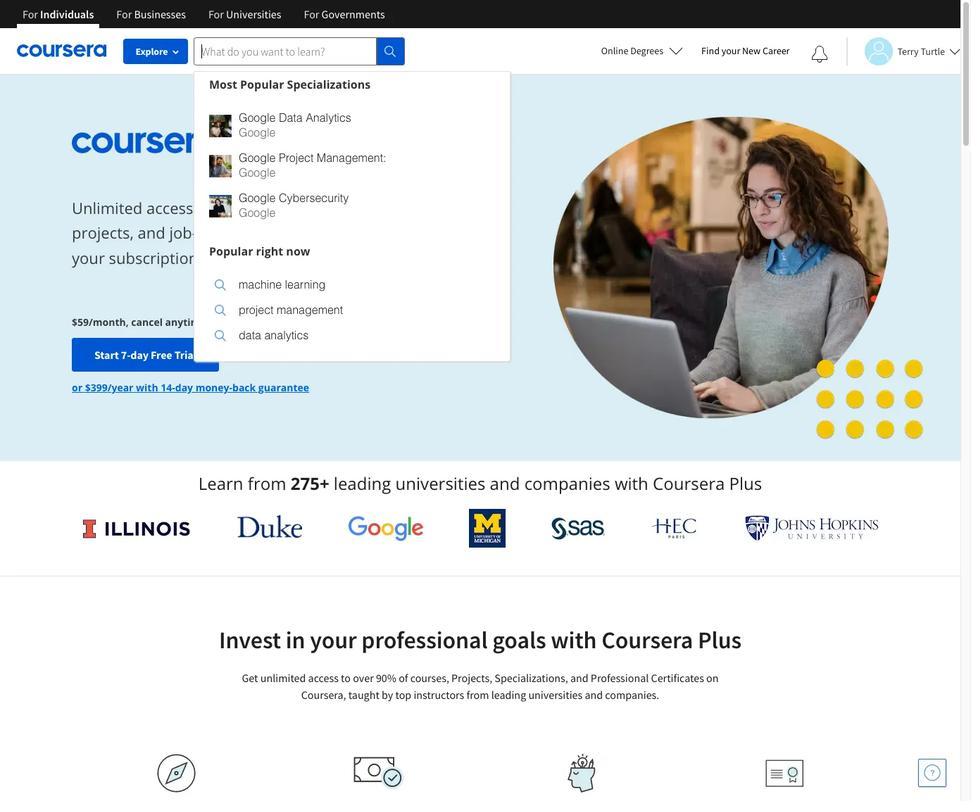 Task type: vqa. For each thing, say whether or not it's contained in the screenshot.
the or $399 /year with 14-day money-back guarantee
yes



Task type: locate. For each thing, give the bounding box(es) containing it.
suggestion image image up the 7,000+
[[209, 155, 232, 177]]

1 horizontal spatial to
[[341, 671, 351, 685]]

1 horizontal spatial in
[[490, 222, 503, 243]]

0 horizontal spatial from
[[248, 472, 286, 495]]

0 vertical spatial courses,
[[353, 197, 413, 219]]

leading
[[334, 472, 391, 495], [492, 688, 526, 702]]

0 vertical spatial in
[[490, 222, 503, 243]]

1 list box from the top
[[194, 97, 510, 238]]

university of illinois at urbana-champaign image
[[82, 517, 192, 540]]

list box containing google data analytics
[[194, 97, 510, 238]]

management:
[[317, 152, 386, 164]]

and
[[138, 222, 165, 243], [490, 472, 520, 495], [571, 671, 589, 685], [585, 688, 603, 702]]

on right certificates on the bottom
[[707, 671, 719, 685]]

0 vertical spatial universities
[[396, 472, 486, 495]]

start
[[94, 348, 119, 362]]

companies
[[525, 472, 611, 495]]

learn
[[199, 472, 243, 495]]

universities
[[226, 7, 281, 21]]

None search field
[[194, 37, 511, 362]]

on inside the "get unlimited access to over 90% of courses, projects, specializations, and professional certificates on coursera, taught by top instructors from leading universities and companies."
[[707, 671, 719, 685]]

job-
[[169, 222, 197, 243]]

leading inside the "get unlimited access to over 90% of courses, projects, specializations, and professional certificates on coursera, taught by top instructors from leading universities and companies."
[[492, 688, 526, 702]]

coursera up hec paris image on the bottom right
[[653, 472, 725, 495]]

2 horizontal spatial with
[[615, 472, 649, 495]]

2 vertical spatial with
[[551, 626, 597, 655]]

1 horizontal spatial from
[[467, 688, 489, 702]]

analytics
[[265, 329, 309, 342]]

2 for from the left
[[116, 7, 132, 21]]

1 vertical spatial popular
[[209, 243, 253, 259]]

in
[[490, 222, 503, 243], [286, 626, 305, 655]]

1 horizontal spatial universities
[[529, 688, 583, 702]]

your down projects,
[[72, 247, 105, 268]]

with right companies at the bottom
[[615, 472, 649, 495]]

your inside unlimited access to 7,000+ world-class courses, hands-on projects, and job-ready certificate programs—all included in your subscription
[[72, 247, 105, 268]]

to
[[197, 197, 212, 219], [341, 671, 351, 685]]

coursera image
[[17, 40, 106, 62]]

machine learning
[[239, 279, 326, 291]]

in inside unlimited access to 7,000+ world-class courses, hands-on projects, and job-ready certificate programs—all included in your subscription
[[490, 222, 503, 243]]

project
[[279, 152, 314, 164]]

access inside unlimited access to 7,000+ world-class courses, hands-on projects, and job-ready certificate programs—all included in your subscription
[[147, 197, 193, 219]]

courses, up instructors at the left bottom of page
[[411, 671, 449, 685]]

data
[[239, 329, 261, 342]]

1 vertical spatial to
[[341, 671, 351, 685]]

with
[[136, 381, 158, 395], [615, 472, 649, 495], [551, 626, 597, 655]]

$399
[[85, 381, 108, 395]]

1 vertical spatial universities
[[529, 688, 583, 702]]

universities down specializations, at the bottom of the page
[[529, 688, 583, 702]]

access
[[147, 197, 193, 219], [308, 671, 339, 685]]

find your new career
[[702, 44, 790, 57]]

list box
[[194, 97, 510, 238], [194, 264, 510, 361]]

1 horizontal spatial access
[[308, 671, 339, 685]]

leading up google image
[[334, 472, 391, 495]]

4 for from the left
[[304, 7, 319, 21]]

suggestion image image
[[209, 114, 232, 137], [209, 155, 232, 177], [209, 195, 232, 217], [215, 280, 226, 291], [215, 305, 226, 316], [215, 330, 226, 342]]

help center image
[[924, 765, 941, 782]]

2 horizontal spatial your
[[722, 44, 741, 57]]

in up unlimited on the bottom left of the page
[[286, 626, 305, 655]]

0 vertical spatial to
[[197, 197, 212, 219]]

google
[[239, 112, 276, 124], [239, 126, 276, 139], [239, 152, 276, 164], [239, 167, 276, 179], [239, 192, 276, 205], [239, 207, 276, 219]]

1 vertical spatial from
[[467, 688, 489, 702]]

2 vertical spatial your
[[310, 626, 357, 655]]

2 google from the top
[[239, 126, 276, 139]]

businesses
[[134, 7, 186, 21]]

certificate
[[242, 222, 313, 243]]

coursera up professional
[[602, 626, 693, 655]]

to left over on the bottom of the page
[[341, 671, 351, 685]]

0 horizontal spatial in
[[286, 626, 305, 655]]

cancel
[[131, 316, 163, 329]]

taught
[[349, 688, 380, 702]]

day
[[131, 348, 149, 362], [175, 381, 193, 395]]

0 vertical spatial with
[[136, 381, 158, 395]]

access up job-
[[147, 197, 193, 219]]

none search field containing most popular specializations
[[194, 37, 511, 362]]

your up over on the bottom of the page
[[310, 626, 357, 655]]

1 vertical spatial day
[[175, 381, 193, 395]]

for
[[23, 7, 38, 21], [116, 7, 132, 21], [208, 7, 224, 21], [304, 7, 319, 21]]

1 vertical spatial on
[[707, 671, 719, 685]]

0 vertical spatial list box
[[194, 97, 510, 238]]

access up coursera,
[[308, 671, 339, 685]]

johns hopkins university image
[[745, 516, 879, 542]]

0 horizontal spatial access
[[147, 197, 193, 219]]

universities
[[396, 472, 486, 495], [529, 688, 583, 702]]

projects,
[[72, 222, 134, 243]]

for left "governments"
[[304, 7, 319, 21]]

universities up university of michigan image
[[396, 472, 486, 495]]

your
[[722, 44, 741, 57], [72, 247, 105, 268], [310, 626, 357, 655]]

invest
[[219, 626, 281, 655]]

on
[[467, 197, 486, 219], [707, 671, 719, 685]]

unlimited certificates image
[[766, 760, 804, 788]]

right
[[256, 243, 283, 259]]

terry turtle
[[898, 45, 945, 57]]

0 horizontal spatial to
[[197, 197, 212, 219]]

1 for from the left
[[23, 7, 38, 21]]

companies.
[[605, 688, 660, 702]]

0 horizontal spatial your
[[72, 247, 105, 268]]

0 vertical spatial on
[[467, 197, 486, 219]]

0 vertical spatial day
[[131, 348, 149, 362]]

1 google from the top
[[239, 112, 276, 124]]

0 vertical spatial popular
[[240, 76, 284, 92]]

coursera,
[[301, 688, 346, 702]]

0 horizontal spatial day
[[131, 348, 149, 362]]

professional
[[362, 626, 488, 655]]

for for universities
[[208, 7, 224, 21]]

google data analytics google
[[239, 112, 351, 139]]

most popular specializations
[[209, 76, 371, 92]]

coursera plus image
[[72, 132, 286, 153]]

for individuals
[[23, 7, 94, 21]]

popular
[[240, 76, 284, 92], [209, 243, 253, 259]]

popular down ready
[[209, 243, 253, 259]]

1 vertical spatial coursera
[[602, 626, 693, 655]]

1 horizontal spatial leading
[[492, 688, 526, 702]]

1 vertical spatial leading
[[492, 688, 526, 702]]

1 vertical spatial courses,
[[411, 671, 449, 685]]

0 horizontal spatial on
[[467, 197, 486, 219]]

learn from 275+ leading universities and companies with coursera plus
[[199, 472, 762, 495]]

with left 14-
[[136, 381, 158, 395]]

on up included
[[467, 197, 486, 219]]

start 7-day free trial
[[94, 348, 197, 362]]

for left universities
[[208, 7, 224, 21]]

1 vertical spatial list box
[[194, 264, 510, 361]]

list box for popular right now
[[194, 264, 510, 361]]

3 for from the left
[[208, 7, 224, 21]]

0 vertical spatial leading
[[334, 472, 391, 495]]

0 vertical spatial coursera
[[653, 472, 725, 495]]

from down the projects, at the bottom of the page
[[467, 688, 489, 702]]

class
[[315, 197, 349, 219]]

courses, up programs—all
[[353, 197, 413, 219]]

1 vertical spatial in
[[286, 626, 305, 655]]

2 list box from the top
[[194, 264, 510, 361]]

universities inside the "get unlimited access to over 90% of courses, projects, specializations, and professional certificates on coursera, taught by top instructors from leading universities and companies."
[[529, 688, 583, 702]]

and down professional
[[585, 688, 603, 702]]

money-
[[196, 381, 233, 395]]

explore
[[136, 45, 168, 58]]

in right included
[[490, 222, 503, 243]]

with right goals
[[551, 626, 597, 655]]

learn anything image
[[157, 755, 195, 793]]

to up ready
[[197, 197, 212, 219]]

from inside the "get unlimited access to over 90% of courses, projects, specializations, and professional certificates on coursera, taught by top instructors from leading universities and companies."
[[467, 688, 489, 702]]

leading down specializations, at the bottom of the page
[[492, 688, 526, 702]]

banner navigation
[[11, 0, 396, 39]]

projects,
[[452, 671, 493, 685]]

1 vertical spatial access
[[308, 671, 339, 685]]

day left the free
[[131, 348, 149, 362]]

1 vertical spatial plus
[[698, 626, 742, 655]]

day left money-
[[175, 381, 193, 395]]

data analytics
[[239, 329, 309, 342]]

5 google from the top
[[239, 192, 276, 205]]

on inside unlimited access to 7,000+ world-class courses, hands-on projects, and job-ready certificate programs—all included in your subscription
[[467, 197, 486, 219]]

online degrees
[[601, 44, 664, 57]]

and left professional
[[571, 671, 589, 685]]

analytics
[[306, 112, 351, 124]]

for left businesses
[[116, 7, 132, 21]]

suggestion image image left machine
[[215, 280, 226, 291]]

0 vertical spatial from
[[248, 472, 286, 495]]

popular right most
[[240, 76, 284, 92]]

find
[[702, 44, 720, 57]]

and up subscription
[[138, 222, 165, 243]]

unlimited
[[260, 671, 306, 685]]

now
[[286, 243, 310, 259]]

0 horizontal spatial leading
[[334, 472, 391, 495]]

suggestion image image left data
[[215, 330, 226, 342]]

suggestion image image down most
[[209, 114, 232, 137]]

for left individuals
[[23, 7, 38, 21]]

0 vertical spatial access
[[147, 197, 193, 219]]

your right find on the top of the page
[[722, 44, 741, 57]]

popular right now
[[209, 243, 310, 259]]

from
[[248, 472, 286, 495], [467, 688, 489, 702]]

courses, inside the "get unlimited access to over 90% of courses, projects, specializations, and professional certificates on coursera, taught by top instructors from leading universities and companies."
[[411, 671, 449, 685]]

from left '275+'
[[248, 472, 286, 495]]

get unlimited access to over 90% of courses, projects, specializations, and professional certificates on coursera, taught by top instructors from leading universities and companies.
[[242, 671, 719, 702]]

1 vertical spatial your
[[72, 247, 105, 268]]

1 horizontal spatial on
[[707, 671, 719, 685]]

0 horizontal spatial with
[[136, 381, 158, 395]]

access inside the "get unlimited access to over 90% of courses, projects, specializations, and professional certificates on coursera, taught by top instructors from leading universities and companies."
[[308, 671, 339, 685]]

6 google from the top
[[239, 207, 276, 219]]

list box containing machine learning
[[194, 264, 510, 361]]

instructors
[[414, 688, 464, 702]]



Task type: describe. For each thing, give the bounding box(es) containing it.
machine
[[239, 279, 282, 291]]

most
[[209, 76, 237, 92]]

invest in your professional goals with coursera plus
[[219, 626, 742, 655]]

trial
[[174, 348, 197, 362]]

google project management: google
[[239, 152, 386, 179]]

data
[[279, 112, 303, 124]]

4 google from the top
[[239, 167, 276, 179]]

explore button
[[123, 39, 188, 64]]

for for businesses
[[116, 7, 132, 21]]

new
[[743, 44, 761, 57]]

anytime
[[165, 316, 206, 329]]

0 horizontal spatial universities
[[396, 472, 486, 495]]

for for individuals
[[23, 7, 38, 21]]

top
[[396, 688, 412, 702]]

14-
[[161, 381, 175, 395]]

university of michigan image
[[469, 509, 506, 548]]

suggestion image image left project
[[215, 305, 226, 316]]

flexible learning image
[[558, 755, 606, 793]]

3 google from the top
[[239, 152, 276, 164]]

0 vertical spatial plus
[[730, 472, 762, 495]]

courses, inside unlimited access to 7,000+ world-class courses, hands-on projects, and job-ready certificate programs—all included in your subscription
[[353, 197, 413, 219]]

autocomplete results list box
[[194, 71, 511, 362]]

unlimited access to 7,000+ world-class courses, hands-on projects, and job-ready certificate programs—all included in your subscription
[[72, 197, 503, 268]]

$59
[[72, 316, 89, 329]]

find your new career link
[[695, 42, 797, 60]]

free
[[151, 348, 172, 362]]

goals
[[493, 626, 546, 655]]

and inside unlimited access to 7,000+ world-class courses, hands-on projects, and job-ready certificate programs—all included in your subscription
[[138, 222, 165, 243]]

management
[[277, 304, 343, 317]]

duke university image
[[237, 516, 302, 538]]

guarantee
[[258, 381, 309, 395]]

7,000+
[[216, 197, 264, 219]]

learning
[[285, 279, 326, 291]]

programs—all
[[317, 222, 420, 243]]

career
[[763, 44, 790, 57]]

/month,
[[89, 316, 129, 329]]

specializations
[[287, 76, 371, 92]]

to inside the "get unlimited access to over 90% of courses, projects, specializations, and professional certificates on coursera, taught by top instructors from leading universities and companies."
[[341, 671, 351, 685]]

of
[[399, 671, 408, 685]]

What do you want to learn? text field
[[194, 37, 377, 65]]

governments
[[322, 7, 385, 21]]

or
[[72, 381, 82, 395]]

turtle
[[921, 45, 945, 57]]

world-
[[268, 197, 315, 219]]

sas image
[[552, 517, 605, 540]]

/year
[[108, 381, 133, 395]]

subscription
[[109, 247, 198, 268]]

start 7-day free trial button
[[72, 338, 219, 372]]

specializations,
[[495, 671, 568, 685]]

1 horizontal spatial your
[[310, 626, 357, 655]]

google cybersecurity google
[[239, 192, 349, 219]]

275+
[[291, 472, 329, 495]]

google image
[[348, 516, 424, 542]]

online degrees button
[[590, 35, 695, 66]]

day inside button
[[131, 348, 149, 362]]

by
[[382, 688, 393, 702]]

hec paris image
[[651, 514, 700, 543]]

hands-
[[417, 197, 467, 219]]

project management
[[239, 304, 343, 317]]

and up university of michigan image
[[490, 472, 520, 495]]

show notifications image
[[812, 46, 829, 63]]

$59 /month, cancel anytime
[[72, 316, 206, 329]]

or $399 /year with 14-day money-back guarantee
[[72, 381, 309, 395]]

individuals
[[40, 7, 94, 21]]

1 horizontal spatial day
[[175, 381, 193, 395]]

ready
[[197, 222, 238, 243]]

certificates
[[651, 671, 704, 685]]

for universities
[[208, 7, 281, 21]]

degrees
[[631, 44, 664, 57]]

suggestion image image up ready
[[209, 195, 232, 217]]

90%
[[376, 671, 397, 685]]

1 vertical spatial with
[[615, 472, 649, 495]]

for for governments
[[304, 7, 319, 21]]

unlimited
[[72, 197, 143, 219]]

for businesses
[[116, 7, 186, 21]]

save money image
[[354, 757, 404, 790]]

0 vertical spatial your
[[722, 44, 741, 57]]

terry
[[898, 45, 919, 57]]

to inside unlimited access to 7,000+ world-class courses, hands-on projects, and job-ready certificate programs—all included in your subscription
[[197, 197, 212, 219]]

terry turtle button
[[847, 37, 961, 65]]

back
[[233, 381, 256, 395]]

1 horizontal spatial with
[[551, 626, 597, 655]]

for governments
[[304, 7, 385, 21]]

over
[[353, 671, 374, 685]]

cybersecurity
[[279, 192, 349, 205]]

get
[[242, 671, 258, 685]]

list box for most popular specializations
[[194, 97, 510, 238]]

included
[[424, 222, 486, 243]]

7-
[[121, 348, 131, 362]]

project
[[239, 304, 274, 317]]

professional
[[591, 671, 649, 685]]

online
[[601, 44, 629, 57]]



